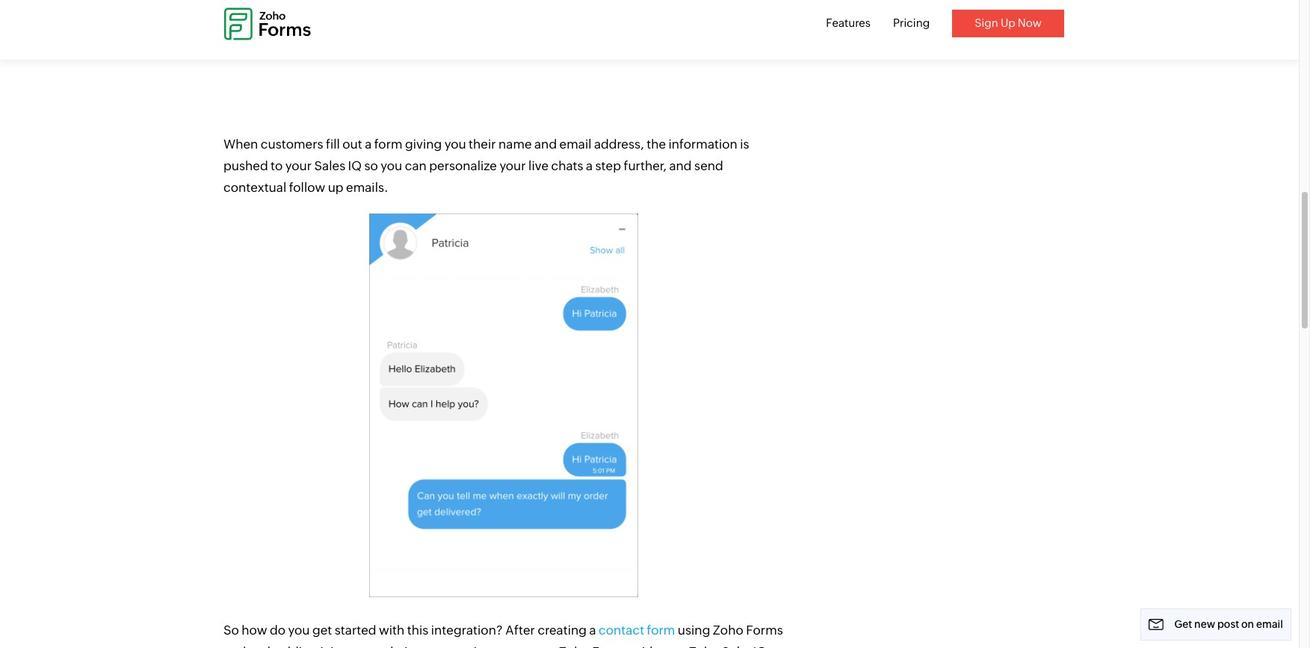 Task type: locate. For each thing, give the bounding box(es) containing it.
0 horizontal spatial form
[[374, 137, 403, 152]]

a left step
[[586, 158, 593, 173]]

now
[[1018, 16, 1042, 29]]

and
[[534, 137, 557, 152], [223, 645, 246, 649]]

0 vertical spatial form
[[374, 137, 403, 152]]

so how do you get started with this integration? after creating a contact form
[[223, 624, 675, 638]]

1 horizontal spatial with
[[632, 645, 657, 649]]

can
[[449, 645, 471, 649]]

get
[[312, 624, 332, 638]]

0 vertical spatial forms
[[746, 624, 783, 638]]

0 vertical spatial email
[[560, 137, 592, 152]]

1 vertical spatial and
[[223, 645, 246, 649]]

you down so how do you get started with this integration? after creating a contact form
[[425, 645, 447, 649]]

email inside when customers fill out a form giving you their name and email address, the information is pushed to your sales iq so you can personalize your live chats a step further, and send contextual follow up emails.
[[560, 137, 592, 152]]

and up the live
[[534, 137, 557, 152]]

with down contact form link
[[632, 645, 657, 649]]

on
[[1242, 619, 1254, 631]]

forms down contact at the left of the page
[[592, 645, 629, 649]]

contact form link
[[599, 624, 675, 638]]

email right on
[[1256, 619, 1283, 631]]

your down name
[[500, 158, 526, 173]]

forms
[[746, 624, 783, 638], [592, 645, 629, 649]]

can personalize
[[405, 158, 497, 173]]

is
[[740, 137, 749, 152]]

1 vertical spatial forms
[[592, 645, 629, 649]]

your
[[285, 158, 312, 173], [500, 158, 526, 173], [344, 645, 370, 649], [530, 645, 556, 649], [660, 645, 686, 649]]

zoho right using
[[713, 624, 744, 638]]

integration? after creating
[[431, 624, 587, 638]]

to
[[271, 158, 283, 173]]

you inside "using zoho forms and embedding it in your website, you can integrate your zoho forms with your zoho salesi"
[[425, 645, 447, 649]]

with up "website,"
[[379, 624, 405, 638]]

1 vertical spatial email
[[1256, 619, 1283, 631]]

0 horizontal spatial forms
[[592, 645, 629, 649]]

1 vertical spatial form
[[647, 624, 675, 638]]

form
[[374, 137, 403, 152], [647, 624, 675, 638]]

email
[[560, 137, 592, 152], [1256, 619, 1283, 631]]

zoho
[[713, 624, 744, 638], [559, 645, 590, 649], [689, 645, 720, 649]]

form left using
[[647, 624, 675, 638]]

customers
[[261, 137, 323, 152]]

1 horizontal spatial and
[[534, 137, 557, 152]]

1 vertical spatial with
[[632, 645, 657, 649]]

0 horizontal spatial and
[[223, 645, 246, 649]]

0 vertical spatial a
[[365, 137, 372, 152]]

with
[[379, 624, 405, 638], [632, 645, 657, 649]]

salesiq live chat support image
[[369, 214, 638, 598]]

sign
[[975, 16, 999, 29]]

form up so
[[374, 137, 403, 152]]

so
[[364, 158, 378, 173]]

your down started
[[344, 645, 370, 649]]

features
[[826, 16, 871, 29]]

giving
[[405, 137, 442, 152]]

email up chats
[[560, 137, 592, 152]]

a left contact at the left of the page
[[589, 624, 596, 638]]

0 vertical spatial and
[[534, 137, 557, 152]]

fill
[[326, 137, 340, 152]]

pricing link
[[893, 16, 930, 29]]

1 vertical spatial a
[[586, 158, 593, 173]]

and inside when customers fill out a form giving you their name and email address, the information is pushed to your sales iq so you can personalize your live chats a step further, and send contextual follow up emails.
[[534, 137, 557, 152]]

your right to
[[285, 158, 312, 173]]

pushed
[[223, 158, 268, 173]]

post
[[1218, 619, 1240, 631]]

0 horizontal spatial with
[[379, 624, 405, 638]]

you right so
[[381, 158, 402, 173]]

and down so
[[223, 645, 246, 649]]

sales
[[314, 158, 345, 173]]

a
[[365, 137, 372, 152], [586, 158, 593, 173], [589, 624, 596, 638]]

sign up now link
[[952, 10, 1064, 37]]

emails.
[[346, 180, 388, 195]]

name
[[499, 137, 532, 152]]

so
[[223, 624, 239, 638]]

forms right using
[[746, 624, 783, 638]]

iq
[[348, 158, 362, 173]]

0 horizontal spatial email
[[560, 137, 592, 152]]

when customers fill out a form giving you their name and email address, the information is pushed to your sales iq so you can personalize your live chats a step further, and send contextual follow up emails.
[[223, 137, 749, 195]]

0 vertical spatial with
[[379, 624, 405, 638]]

a right out
[[365, 137, 372, 152]]

you
[[445, 137, 466, 152], [381, 158, 402, 173], [288, 624, 310, 638], [425, 645, 447, 649]]

sign up now
[[975, 16, 1042, 29]]



Task type: describe. For each thing, give the bounding box(es) containing it.
further,
[[624, 158, 667, 173]]

contextual
[[223, 180, 286, 195]]

your down using
[[660, 645, 686, 649]]

get new post on email
[[1175, 619, 1283, 631]]

using
[[678, 624, 710, 638]]

embedding
[[249, 645, 318, 649]]

up
[[1001, 16, 1016, 29]]

2 vertical spatial a
[[589, 624, 596, 638]]

zoho down integration? after creating
[[559, 645, 590, 649]]

how
[[242, 624, 267, 638]]

this
[[407, 624, 429, 638]]

follow
[[289, 180, 325, 195]]

up
[[328, 180, 344, 195]]

1 horizontal spatial form
[[647, 624, 675, 638]]

when
[[223, 137, 258, 152]]

contact
[[599, 624, 644, 638]]

started
[[335, 624, 376, 638]]

website,
[[373, 645, 423, 649]]

their
[[469, 137, 496, 152]]

integrate
[[474, 645, 528, 649]]

with inside "using zoho forms and embedding it in your website, you can integrate your zoho forms with your zoho salesi"
[[632, 645, 657, 649]]

out
[[343, 137, 362, 152]]

zoho down using
[[689, 645, 720, 649]]

chats
[[551, 158, 583, 173]]

using zoho forms and embedding it in your website, you can integrate your zoho forms with your zoho salesi
[[223, 624, 783, 649]]

live
[[529, 158, 549, 173]]

you right "do"
[[288, 624, 310, 638]]

new
[[1195, 619, 1216, 631]]

form inside when customers fill out a form giving you their name and email address, the information is pushed to your sales iq so you can personalize your live chats a step further, and send contextual follow up emails.
[[374, 137, 403, 152]]

1 horizontal spatial forms
[[746, 624, 783, 638]]

pricing
[[893, 16, 930, 29]]

and send
[[669, 158, 723, 173]]

address, the
[[594, 137, 666, 152]]

you up can personalize
[[445, 137, 466, 152]]

it in
[[320, 645, 341, 649]]

information
[[669, 137, 738, 152]]

step
[[595, 158, 621, 173]]

get
[[1175, 619, 1193, 631]]

your down integration? after creating
[[530, 645, 556, 649]]

1 horizontal spatial email
[[1256, 619, 1283, 631]]

features link
[[826, 16, 871, 29]]

zoho forms-zoho salesiq integration image
[[223, 0, 784, 119]]

and inside "using zoho forms and embedding it in your website, you can integrate your zoho forms with your zoho salesi"
[[223, 645, 246, 649]]

do
[[270, 624, 286, 638]]



Task type: vqa. For each thing, say whether or not it's contained in the screenshot.
the Get
yes



